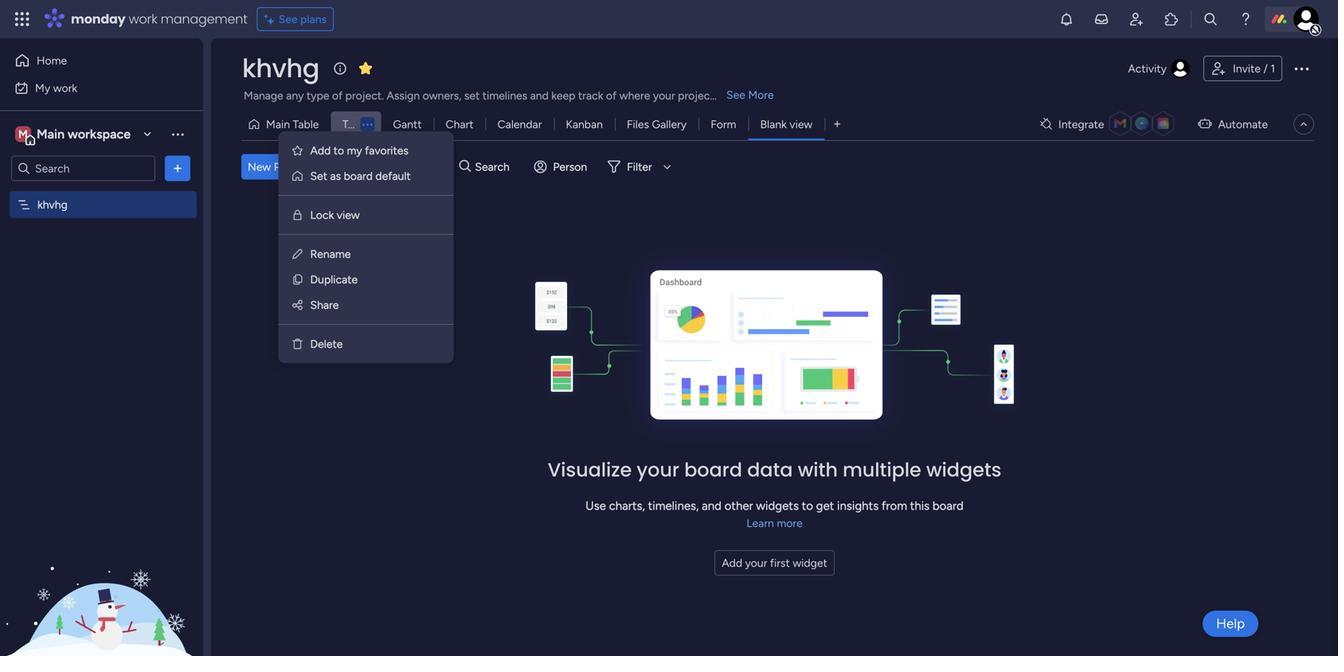 Task type: describe. For each thing, give the bounding box(es) containing it.
get
[[816, 499, 834, 513]]

learn more link
[[747, 515, 803, 531]]

stands.
[[717, 89, 752, 102]]

0 horizontal spatial to
[[334, 144, 344, 157]]

add your first widget
[[722, 556, 827, 570]]

data
[[747, 457, 793, 483]]

track
[[578, 89, 603, 102]]

board inside the use charts, timelines, and other widgets to get insights from this board learn more
[[933, 499, 964, 513]]

m
[[18, 127, 28, 141]]

filter
[[627, 160, 652, 173]]

main table button
[[241, 112, 331, 137]]

activity
[[1128, 62, 1167, 75]]

person
[[553, 160, 587, 173]]

kanban
[[566, 117, 603, 131]]

angle down image
[[324, 161, 332, 173]]

project
[[678, 89, 714, 102]]

new
[[248, 160, 271, 173]]

type
[[307, 89, 329, 102]]

widgets inside the use charts, timelines, and other widgets to get insights from this board learn more
[[756, 499, 799, 513]]

work for my
[[53, 81, 77, 95]]

new project
[[248, 160, 310, 173]]

help
[[1216, 616, 1245, 632]]

default
[[376, 169, 411, 183]]

table button
[[331, 112, 381, 137]]

use
[[586, 499, 606, 513]]

new project button
[[241, 154, 316, 179]]

1 of from the left
[[332, 89, 343, 102]]

my work button
[[10, 75, 171, 101]]

invite / 1
[[1233, 62, 1275, 75]]

see for see more
[[726, 88, 746, 102]]

lottie animation image
[[0, 495, 203, 656]]

add for add widget
[[379, 160, 400, 173]]

help image
[[1238, 11, 1254, 27]]

/
[[1264, 62, 1268, 75]]

view for blank view
[[790, 117, 813, 131]]

main for main table
[[266, 117, 290, 131]]

collapse board header image
[[1298, 118, 1310, 131]]

gantt
[[393, 117, 422, 131]]

this
[[910, 499, 930, 513]]

1
[[1271, 62, 1275, 75]]

notifications image
[[1059, 11, 1075, 27]]

manage any type of project. assign owners, set timelines and keep track of where your project stands.
[[244, 89, 752, 102]]

blank view
[[760, 117, 813, 131]]

set
[[464, 89, 480, 102]]

timelines,
[[648, 499, 699, 513]]

inbox image
[[1094, 11, 1110, 27]]

lock
[[310, 208, 334, 222]]

board for your
[[684, 457, 742, 483]]

0 vertical spatial khvhg
[[242, 51, 319, 86]]

Search in workspace field
[[33, 159, 133, 178]]

calendar
[[498, 117, 542, 131]]

autopilot image
[[1198, 113, 1212, 134]]

monday
[[71, 10, 126, 28]]

dapulse integrations image
[[1040, 118, 1052, 130]]

set as board default image
[[291, 170, 304, 182]]

workspace
[[68, 127, 131, 142]]

workspace image
[[15, 125, 31, 143]]

workspace options image
[[170, 126, 186, 142]]

khvhg inside list box
[[37, 198, 68, 211]]

automate
[[1218, 117, 1268, 131]]

khvhg list box
[[0, 188, 203, 433]]

apps image
[[1164, 11, 1180, 27]]

form button
[[699, 112, 748, 137]]

my
[[347, 144, 362, 157]]

1 horizontal spatial widgets
[[926, 457, 1002, 483]]

select product image
[[14, 11, 30, 27]]

rename
[[310, 247, 351, 261]]

see for see plans
[[279, 12, 298, 26]]

share
[[310, 298, 339, 312]]

add view image
[[834, 118, 841, 130]]

main table
[[266, 117, 319, 131]]

management
[[161, 10, 247, 28]]

more
[[777, 517, 803, 530]]

home
[[37, 54, 67, 67]]

add widget
[[379, 160, 437, 173]]

with
[[798, 457, 838, 483]]

home button
[[10, 48, 171, 73]]

arrow down image
[[658, 157, 677, 176]]

charts,
[[609, 499, 645, 513]]

manage
[[244, 89, 283, 102]]

workspace selection element
[[15, 125, 133, 145]]

visualize your board data with multiple widgets
[[548, 457, 1002, 483]]

remove from favorites image
[[358, 60, 374, 76]]

invite / 1 button
[[1204, 56, 1282, 81]]

chart button
[[434, 112, 486, 137]]

where
[[619, 89, 650, 102]]

see more
[[726, 88, 774, 102]]

blank view button
[[748, 112, 825, 137]]

see plans button
[[257, 7, 334, 31]]

plans
[[300, 12, 327, 26]]

files gallery button
[[615, 112, 699, 137]]

add widget button
[[350, 154, 444, 179]]

integrate
[[1059, 117, 1104, 131]]

rename image
[[291, 248, 304, 260]]

person button
[[528, 154, 597, 179]]



Task type: locate. For each thing, give the bounding box(es) containing it.
visualize
[[548, 457, 632, 483]]

first
[[770, 556, 790, 570]]

as
[[330, 169, 341, 183]]

1 vertical spatial widgets
[[756, 499, 799, 513]]

add to my favorites image
[[291, 144, 304, 157]]

activity button
[[1122, 56, 1197, 81]]

my
[[35, 81, 50, 95]]

board for as
[[344, 169, 373, 183]]

1 horizontal spatial see
[[726, 88, 746, 102]]

1 horizontal spatial options image
[[1292, 59, 1311, 78]]

2 horizontal spatial add
[[722, 556, 742, 570]]

your up the timelines,
[[637, 457, 679, 483]]

main right workspace image
[[37, 127, 65, 142]]

any
[[286, 89, 304, 102]]

gary orlando image
[[1294, 6, 1319, 32]]

0 horizontal spatial main
[[37, 127, 65, 142]]

add for add your first widget
[[722, 556, 742, 570]]

and inside the use charts, timelines, and other widgets to get insights from this board learn more
[[702, 499, 722, 513]]

0 horizontal spatial see
[[279, 12, 298, 26]]

options image
[[1292, 59, 1311, 78], [170, 161, 186, 176]]

set as board default
[[310, 169, 411, 183]]

menu containing add to my favorites
[[278, 131, 454, 363]]

gantt button
[[381, 112, 434, 137]]

0 horizontal spatial view
[[337, 208, 360, 222]]

blank
[[760, 117, 787, 131]]

board right this
[[933, 499, 964, 513]]

search everything image
[[1203, 11, 1219, 27]]

work right the monday
[[129, 10, 157, 28]]

widgets up this
[[926, 457, 1002, 483]]

1 vertical spatial board
[[684, 457, 742, 483]]

calendar button
[[486, 112, 554, 137]]

0 vertical spatial work
[[129, 10, 157, 28]]

1 horizontal spatial to
[[802, 499, 813, 513]]

widget
[[402, 160, 437, 173], [793, 556, 827, 570]]

insights
[[837, 499, 879, 513]]

to
[[334, 144, 344, 157], [802, 499, 813, 513]]

invite
[[1233, 62, 1261, 75]]

to inside the use charts, timelines, and other widgets to get insights from this board learn more
[[802, 499, 813, 513]]

board
[[344, 169, 373, 183], [684, 457, 742, 483], [933, 499, 964, 513]]

project
[[274, 160, 310, 173]]

main inside workspace selection element
[[37, 127, 65, 142]]

see
[[279, 12, 298, 26], [726, 88, 746, 102]]

v2 search image
[[459, 158, 471, 176]]

0 vertical spatial your
[[653, 89, 675, 102]]

work inside button
[[53, 81, 77, 95]]

your left first
[[745, 556, 767, 570]]

from
[[882, 499, 907, 513]]

of
[[332, 89, 343, 102], [606, 89, 617, 102]]

0 horizontal spatial widget
[[402, 160, 437, 173]]

0 horizontal spatial options image
[[170, 161, 186, 176]]

0 vertical spatial widget
[[402, 160, 437, 173]]

multiple
[[843, 457, 921, 483]]

0 vertical spatial see
[[279, 12, 298, 26]]

files
[[627, 117, 649, 131]]

option
[[0, 190, 203, 194]]

widget inside button
[[793, 556, 827, 570]]

widgets
[[926, 457, 1002, 483], [756, 499, 799, 513]]

view inside button
[[790, 117, 813, 131]]

0 vertical spatial and
[[530, 89, 549, 102]]

main inside button
[[266, 117, 290, 131]]

table
[[293, 117, 319, 131], [342, 117, 369, 131]]

1 horizontal spatial of
[[606, 89, 617, 102]]

0 horizontal spatial add
[[310, 144, 331, 157]]

board up other
[[684, 457, 742, 483]]

1 vertical spatial khvhg
[[37, 198, 68, 211]]

timelines
[[483, 89, 527, 102]]

menu
[[278, 131, 454, 363]]

1 horizontal spatial khvhg
[[242, 51, 319, 86]]

1 horizontal spatial widget
[[793, 556, 827, 570]]

Search field
[[471, 156, 519, 178]]

widget inside popup button
[[402, 160, 437, 173]]

invite members image
[[1129, 11, 1145, 27]]

your
[[653, 89, 675, 102], [637, 457, 679, 483], [745, 556, 767, 570]]

duplicate image
[[291, 273, 304, 286]]

filter button
[[602, 154, 677, 179]]

visualize your board data with multiple widgets element
[[211, 193, 1338, 656]]

view
[[790, 117, 813, 131], [337, 208, 360, 222]]

view for lock view
[[337, 208, 360, 222]]

add left first
[[722, 556, 742, 570]]

favorites
[[365, 144, 409, 157]]

work for monday
[[129, 10, 157, 28]]

1 vertical spatial see
[[726, 88, 746, 102]]

see plans
[[279, 12, 327, 26]]

set
[[310, 169, 327, 183]]

1 horizontal spatial board
[[684, 457, 742, 483]]

2 of from the left
[[606, 89, 617, 102]]

board right as on the left of the page
[[344, 169, 373, 183]]

1 horizontal spatial add
[[379, 160, 400, 173]]

add
[[310, 144, 331, 157], [379, 160, 400, 173], [722, 556, 742, 570]]

files gallery
[[627, 117, 687, 131]]

delete
[[310, 337, 343, 351]]

my work
[[35, 81, 77, 95]]

1 vertical spatial your
[[637, 457, 679, 483]]

0 vertical spatial options image
[[1292, 59, 1311, 78]]

add to my favorites
[[310, 144, 409, 157]]

2 vertical spatial add
[[722, 556, 742, 570]]

1 vertical spatial and
[[702, 499, 722, 513]]

lock view image
[[291, 209, 304, 221]]

main
[[266, 117, 290, 131], [37, 127, 65, 142]]

0 vertical spatial widgets
[[926, 457, 1002, 483]]

widget right first
[[793, 556, 827, 570]]

keep
[[551, 89, 575, 102]]

main workspace
[[37, 127, 131, 142]]

options image right 1
[[1292, 59, 1311, 78]]

1 horizontal spatial work
[[129, 10, 157, 28]]

assign
[[387, 89, 420, 102]]

help button
[[1203, 611, 1259, 637]]

work right my
[[53, 81, 77, 95]]

your inside button
[[745, 556, 767, 570]]

1 vertical spatial to
[[802, 499, 813, 513]]

widget down "favorites"
[[402, 160, 437, 173]]

add up angle down image
[[310, 144, 331, 157]]

owners,
[[423, 89, 462, 102]]

0 horizontal spatial of
[[332, 89, 343, 102]]

and left keep
[[530, 89, 549, 102]]

0 horizontal spatial board
[[344, 169, 373, 183]]

project.
[[345, 89, 384, 102]]

widgets up learn more link
[[756, 499, 799, 513]]

monday work management
[[71, 10, 247, 28]]

see left plans
[[279, 12, 298, 26]]

2 table from the left
[[342, 117, 369, 131]]

khvhg field
[[238, 51, 323, 86]]

1 horizontal spatial and
[[702, 499, 722, 513]]

use charts, timelines, and other widgets to get insights from this board learn more
[[586, 499, 964, 530]]

of right type on the top left of page
[[332, 89, 343, 102]]

1 vertical spatial options image
[[170, 161, 186, 176]]

1 horizontal spatial view
[[790, 117, 813, 131]]

kanban button
[[554, 112, 615, 137]]

see inside button
[[279, 12, 298, 26]]

see left more
[[726, 88, 746, 102]]

khvhg up any on the left of page
[[242, 51, 319, 86]]

lock view
[[310, 208, 360, 222]]

1 vertical spatial view
[[337, 208, 360, 222]]

0 horizontal spatial khvhg
[[37, 198, 68, 211]]

see inside 'link'
[[726, 88, 746, 102]]

other
[[725, 499, 753, 513]]

view right blank
[[790, 117, 813, 131]]

view inside menu
[[337, 208, 360, 222]]

to left my
[[334, 144, 344, 157]]

0 horizontal spatial work
[[53, 81, 77, 95]]

your for visualize
[[637, 457, 679, 483]]

learn
[[747, 517, 774, 530]]

work
[[129, 10, 157, 28], [53, 81, 77, 95]]

gallery
[[652, 117, 687, 131]]

1 table from the left
[[293, 117, 319, 131]]

2 vertical spatial your
[[745, 556, 767, 570]]

2 horizontal spatial board
[[933, 499, 964, 513]]

to left get in the right of the page
[[802, 499, 813, 513]]

add for add to my favorites
[[310, 144, 331, 157]]

and left other
[[702, 499, 722, 513]]

table up my
[[342, 117, 369, 131]]

0 horizontal spatial and
[[530, 89, 549, 102]]

0 vertical spatial board
[[344, 169, 373, 183]]

0 vertical spatial add
[[310, 144, 331, 157]]

khvhg down search in workspace field
[[37, 198, 68, 211]]

share image
[[291, 299, 304, 311]]

0 horizontal spatial widgets
[[756, 499, 799, 513]]

lottie animation element
[[0, 495, 203, 656]]

1 horizontal spatial main
[[266, 117, 290, 131]]

main for main workspace
[[37, 127, 65, 142]]

1 vertical spatial work
[[53, 81, 77, 95]]

view right lock
[[337, 208, 360, 222]]

1 horizontal spatial table
[[342, 117, 369, 131]]

your for add
[[745, 556, 767, 570]]

0 vertical spatial view
[[790, 117, 813, 131]]

your up 'gallery'
[[653, 89, 675, 102]]

add inside button
[[722, 556, 742, 570]]

more
[[748, 88, 774, 102]]

form
[[711, 117, 736, 131]]

0 horizontal spatial table
[[293, 117, 319, 131]]

of right track
[[606, 89, 617, 102]]

1 vertical spatial add
[[379, 160, 400, 173]]

1 vertical spatial widget
[[793, 556, 827, 570]]

2 vertical spatial board
[[933, 499, 964, 513]]

duplicate
[[310, 273, 358, 286]]

options image
[[356, 119, 379, 129]]

chart
[[446, 117, 474, 131]]

add down "favorites"
[[379, 160, 400, 173]]

board inside menu
[[344, 169, 373, 183]]

see more link
[[725, 87, 776, 103]]

0 vertical spatial to
[[334, 144, 344, 157]]

table up the "add to my favorites" icon
[[293, 117, 319, 131]]

options image down workspace options image
[[170, 161, 186, 176]]

khvhg
[[242, 51, 319, 86], [37, 198, 68, 211]]

main down manage at top left
[[266, 117, 290, 131]]

delete image
[[291, 338, 304, 350]]

show board description image
[[330, 61, 350, 76]]

add your first widget button
[[715, 550, 835, 576]]

add inside popup button
[[379, 160, 400, 173]]



Task type: vqa. For each thing, say whether or not it's contained in the screenshot.
VISUALIZE
yes



